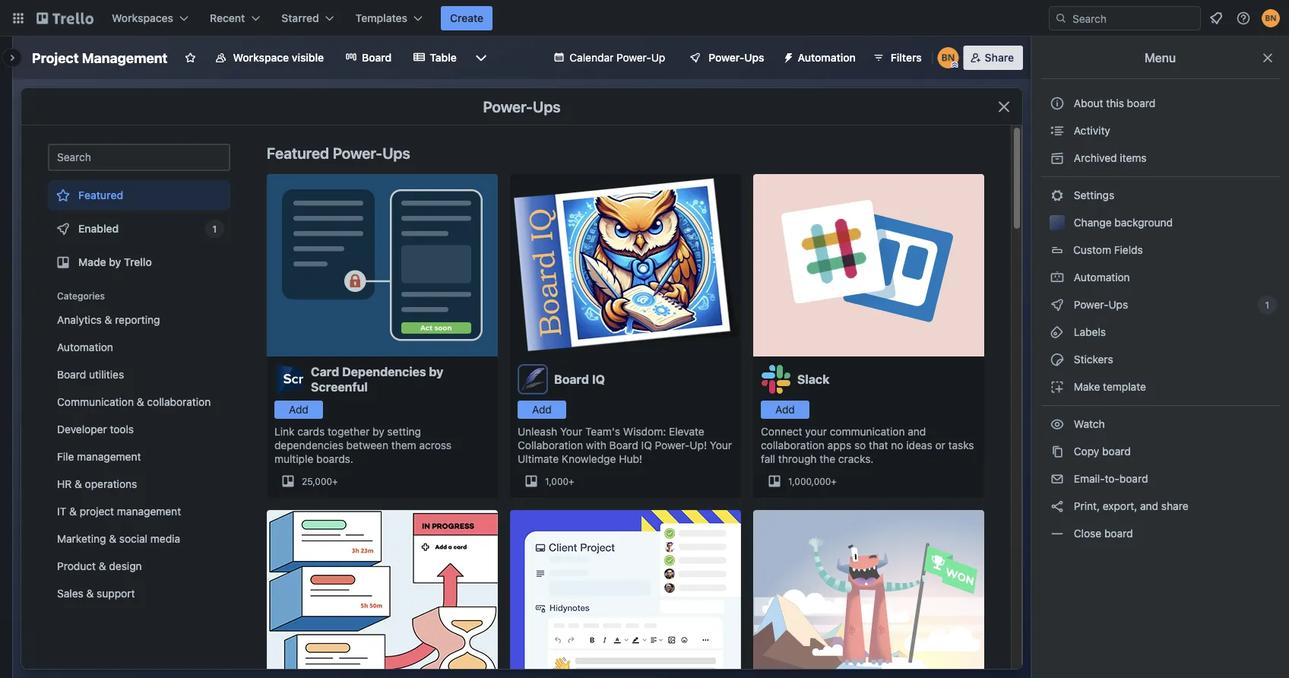 Task type: describe. For each thing, give the bounding box(es) containing it.
& for reporting
[[105, 314, 112, 326]]

hub!
[[619, 453, 643, 465]]

ups inside button
[[745, 51, 765, 64]]

marketing & social media
[[57, 533, 180, 545]]

calendar
[[570, 51, 614, 64]]

made
[[78, 256, 106, 268]]

archived
[[1074, 152, 1117, 164]]

analytics & reporting
[[57, 314, 160, 326]]

boards.
[[316, 453, 353, 465]]

make
[[1074, 381, 1101, 393]]

filters
[[891, 51, 922, 64]]

about this board
[[1074, 97, 1156, 109]]

workspace visible
[[233, 51, 324, 64]]

by inside card dependencies by screenful
[[429, 365, 444, 379]]

1,000,000
[[789, 476, 831, 487]]

made by trello link
[[48, 247, 230, 278]]

workspaces
[[112, 12, 173, 24]]

board inside 'button'
[[1127, 97, 1156, 109]]

communication
[[830, 425, 905, 438]]

board link
[[336, 46, 401, 70]]

that
[[869, 439, 889, 452]]

Board name text field
[[24, 46, 175, 70]]

marketing
[[57, 533, 106, 545]]

star or unstar board image
[[184, 52, 197, 64]]

labels
[[1071, 326, 1106, 338]]

design
[[109, 560, 142, 573]]

sm image for labels
[[1050, 325, 1065, 340]]

project
[[32, 49, 79, 66]]

print, export, and share link
[[1041, 494, 1281, 519]]

customize views image
[[474, 50, 489, 65]]

cracks.
[[839, 453, 874, 465]]

activity link
[[1041, 119, 1281, 143]]

collaboration inside connect your communication and collaboration apps so that no ideas or tasks fall through the cracks.
[[761, 439, 825, 452]]

unleash your team's wisdom: elevate collaboration with board iq power-up! your ultimate knowledge hub!
[[518, 425, 732, 465]]

0 notifications image
[[1208, 9, 1226, 27]]

up!
[[690, 439, 707, 452]]

Search field
[[1068, 7, 1201, 30]]

close board link
[[1041, 522, 1281, 546]]

board for board iq
[[554, 372, 589, 387]]

this member is an admin of this board. image
[[952, 62, 959, 68]]

sm image for archived items
[[1050, 151, 1065, 166]]

2 vertical spatial automation
[[57, 341, 113, 354]]

board utilities link
[[48, 363, 230, 387]]

it & project management link
[[48, 500, 230, 524]]

dependencies
[[342, 365, 426, 379]]

+ for card
[[332, 476, 338, 487]]

board up print, export, and share
[[1120, 473, 1149, 485]]

management inside "link"
[[77, 451, 141, 463]]

settings
[[1071, 189, 1115, 202]]

power- inside unleash your team's wisdom: elevate collaboration with board iq power-up! your ultimate knowledge hub!
[[655, 439, 690, 452]]

analytics
[[57, 314, 102, 326]]

collaboration
[[518, 439, 583, 452]]

card
[[311, 365, 339, 379]]

change
[[1074, 216, 1112, 229]]

& for collaboration
[[137, 396, 144, 408]]

social
[[119, 533, 148, 545]]

0 vertical spatial your
[[560, 425, 583, 438]]

by inside link cards together by setting dependencies between them across multiple boards.
[[373, 425, 385, 438]]

sm image for close board
[[1050, 526, 1065, 541]]

power- inside button
[[709, 51, 745, 64]]

it & project management
[[57, 505, 181, 518]]

& for social
[[109, 533, 116, 545]]

1 vertical spatial management
[[117, 505, 181, 518]]

project management
[[32, 49, 168, 66]]

utilities
[[89, 368, 124, 381]]

1,000,000 +
[[789, 476, 837, 487]]

developer
[[57, 423, 107, 436]]

product
[[57, 560, 96, 573]]

by inside 'link'
[[109, 256, 121, 268]]

sales
[[57, 587, 83, 600]]

sm image for activity
[[1050, 123, 1065, 138]]

create
[[450, 12, 484, 24]]

settings link
[[1041, 183, 1281, 208]]

add button for slack
[[761, 401, 810, 419]]

developer tools link
[[48, 417, 230, 442]]

filters button
[[868, 46, 927, 70]]

0 horizontal spatial automation link
[[48, 335, 230, 360]]

hr
[[57, 478, 72, 490]]

watch link
[[1041, 412, 1281, 436]]

& for operations
[[75, 478, 82, 490]]

them
[[391, 439, 416, 452]]

templates
[[356, 12, 408, 24]]

25,000 +
[[302, 476, 338, 487]]

0 vertical spatial automation link
[[1041, 265, 1281, 290]]

up
[[651, 51, 666, 64]]

apps
[[828, 439, 852, 452]]

this
[[1107, 97, 1125, 109]]

change background
[[1071, 216, 1173, 229]]

change background link
[[1041, 211, 1281, 235]]

workspace visible button
[[206, 46, 333, 70]]

hr & operations
[[57, 478, 137, 490]]

board utilities
[[57, 368, 124, 381]]

menu
[[1145, 51, 1176, 65]]

sm image for settings
[[1050, 188, 1065, 203]]

management
[[82, 49, 168, 66]]

2 horizontal spatial power-ups
[[1071, 298, 1132, 311]]

analytics & reporting link
[[48, 308, 230, 332]]

& for project
[[69, 505, 77, 518]]

together
[[328, 425, 370, 438]]

power-ups inside 'power-ups' button
[[709, 51, 765, 64]]

sm image for stickers
[[1050, 352, 1065, 367]]

file management
[[57, 451, 141, 463]]

through
[[779, 453, 817, 465]]

starred button
[[272, 6, 343, 30]]

stickers
[[1071, 353, 1114, 366]]

wisdom:
[[623, 425, 666, 438]]

developer tools
[[57, 423, 134, 436]]

the
[[820, 453, 836, 465]]

unleash
[[518, 425, 558, 438]]

cards
[[298, 425, 325, 438]]

support
[[97, 587, 135, 600]]

print,
[[1074, 500, 1100, 513]]

product & design
[[57, 560, 142, 573]]

custom fields button
[[1041, 238, 1281, 262]]

1 vertical spatial and
[[1141, 500, 1159, 513]]



Task type: vqa. For each thing, say whether or not it's contained in the screenshot.


Task type: locate. For each thing, give the bounding box(es) containing it.
primary element
[[0, 0, 1290, 36]]

4 sm image from the top
[[1050, 417, 1065, 432]]

automation link down custom fields button
[[1041, 265, 1281, 290]]

0 vertical spatial collaboration
[[147, 396, 211, 408]]

1 vertical spatial collaboration
[[761, 439, 825, 452]]

featured link
[[48, 180, 230, 211]]

board up team's on the left bottom
[[554, 372, 589, 387]]

connect
[[761, 425, 803, 438]]

connect your communication and collaboration apps so that no ideas or tasks fall through the cracks.
[[761, 425, 975, 465]]

starred
[[282, 12, 319, 24]]

1 horizontal spatial by
[[373, 425, 385, 438]]

&
[[105, 314, 112, 326], [137, 396, 144, 408], [75, 478, 82, 490], [69, 505, 77, 518], [109, 533, 116, 545], [99, 560, 106, 573], [86, 587, 94, 600]]

sm image
[[777, 46, 798, 67], [1050, 123, 1065, 138], [1050, 151, 1065, 166], [1050, 270, 1065, 285], [1050, 297, 1065, 313], [1050, 379, 1065, 395], [1050, 471, 1065, 487]]

and
[[908, 425, 926, 438], [1141, 500, 1159, 513]]

5 sm image from the top
[[1050, 444, 1065, 459]]

sm image left copy
[[1050, 444, 1065, 459]]

collaboration
[[147, 396, 211, 408], [761, 439, 825, 452]]

1,000
[[545, 476, 569, 487]]

sm image for automation
[[1050, 270, 1065, 285]]

1 sm image from the top
[[1050, 188, 1065, 203]]

across
[[419, 439, 452, 452]]

add button up 'connect'
[[761, 401, 810, 419]]

1 horizontal spatial and
[[1141, 500, 1159, 513]]

open information menu image
[[1236, 11, 1252, 26]]

sm image inside watch link
[[1050, 417, 1065, 432]]

+ down boards.
[[332, 476, 338, 487]]

sm image for make template
[[1050, 379, 1065, 395]]

& for support
[[86, 587, 94, 600]]

ultimate
[[518, 453, 559, 465]]

product & design link
[[48, 554, 230, 579]]

team's
[[586, 425, 620, 438]]

& right it
[[69, 505, 77, 518]]

0 vertical spatial power-ups
[[709, 51, 765, 64]]

file
[[57, 451, 74, 463]]

by right made
[[109, 256, 121, 268]]

management down hr & operations link
[[117, 505, 181, 518]]

sm image
[[1050, 188, 1065, 203], [1050, 325, 1065, 340], [1050, 352, 1065, 367], [1050, 417, 1065, 432], [1050, 444, 1065, 459], [1050, 499, 1065, 514], [1050, 526, 1065, 541]]

1,000 +
[[545, 476, 575, 487]]

sm image for watch
[[1050, 417, 1065, 432]]

and inside connect your communication and collaboration apps so that no ideas or tasks fall through the cracks.
[[908, 425, 926, 438]]

1 vertical spatial iq
[[641, 439, 652, 452]]

sm image inside print, export, and share link
[[1050, 499, 1065, 514]]

add for slack
[[776, 403, 795, 416]]

power-ups button
[[679, 46, 774, 70]]

1 vertical spatial power-ups
[[483, 97, 561, 115]]

1 add from the left
[[289, 403, 309, 416]]

1 vertical spatial automation link
[[48, 335, 230, 360]]

power-
[[617, 51, 651, 64], [709, 51, 745, 64], [483, 97, 533, 115], [333, 144, 383, 162], [1074, 298, 1109, 311], [655, 439, 690, 452]]

1 horizontal spatial add
[[532, 403, 552, 416]]

sm image inside copy board link
[[1050, 444, 1065, 459]]

add up cards
[[289, 403, 309, 416]]

board for board utilities
[[57, 368, 86, 381]]

back to home image
[[36, 6, 94, 30]]

board
[[1127, 97, 1156, 109], [1103, 445, 1131, 458], [1120, 473, 1149, 485], [1105, 527, 1133, 540]]

make template
[[1071, 381, 1147, 393]]

sm image for print, export, and share
[[1050, 499, 1065, 514]]

& left design at the left bottom
[[99, 560, 106, 573]]

and up ideas
[[908, 425, 926, 438]]

create button
[[441, 6, 493, 30]]

1 horizontal spatial your
[[710, 439, 732, 452]]

sales & support
[[57, 587, 135, 600]]

automation link down the analytics & reporting link
[[48, 335, 230, 360]]

25,000
[[302, 476, 332, 487]]

search image
[[1055, 12, 1068, 24]]

email-to-board link
[[1041, 467, 1281, 491]]

1 vertical spatial by
[[429, 365, 444, 379]]

sm image inside stickers link
[[1050, 352, 1065, 367]]

2 + from the left
[[569, 476, 575, 487]]

2 vertical spatial power-ups
[[1071, 298, 1132, 311]]

0 horizontal spatial add
[[289, 403, 309, 416]]

add button for board iq
[[518, 401, 566, 419]]

3 add button from the left
[[761, 401, 810, 419]]

7 sm image from the top
[[1050, 526, 1065, 541]]

collaboration up through
[[761, 439, 825, 452]]

+ down the
[[831, 476, 837, 487]]

1 horizontal spatial +
[[569, 476, 575, 487]]

sm image left the settings
[[1050, 188, 1065, 203]]

0 horizontal spatial featured
[[78, 189, 123, 202]]

power-ups
[[709, 51, 765, 64], [483, 97, 561, 115], [1071, 298, 1132, 311]]

by up between
[[373, 425, 385, 438]]

3 add from the left
[[776, 403, 795, 416]]

0 horizontal spatial 1
[[212, 224, 217, 234]]

archived items
[[1071, 152, 1147, 164]]

0 horizontal spatial add button
[[275, 401, 323, 419]]

1 for power-ups
[[1266, 300, 1270, 310]]

dependencies
[[275, 439, 344, 452]]

categories
[[57, 290, 105, 301]]

1 vertical spatial featured
[[78, 189, 123, 202]]

automation down custom fields on the right
[[1071, 271, 1130, 284]]

by right dependencies
[[429, 365, 444, 379]]

activity
[[1071, 124, 1111, 137]]

automation left filters button
[[798, 51, 856, 64]]

iq
[[592, 372, 605, 387], [641, 439, 652, 452]]

0 horizontal spatial by
[[109, 256, 121, 268]]

your
[[560, 425, 583, 438], [710, 439, 732, 452]]

1 horizontal spatial power-ups
[[709, 51, 765, 64]]

fall
[[761, 453, 776, 465]]

1 horizontal spatial automation link
[[1041, 265, 1281, 290]]

board down the export,
[[1105, 527, 1133, 540]]

add up unleash
[[532, 403, 552, 416]]

trello
[[124, 256, 152, 268]]

1 + from the left
[[332, 476, 338, 487]]

board up to-
[[1103, 445, 1131, 458]]

board down templates in the top left of the page
[[362, 51, 392, 64]]

your
[[806, 425, 827, 438]]

& right sales at the bottom left
[[86, 587, 94, 600]]

0 horizontal spatial iq
[[592, 372, 605, 387]]

it
[[57, 505, 66, 518]]

sm image for power-ups
[[1050, 297, 1065, 313]]

iq inside unleash your team's wisdom: elevate collaboration with board iq power-up! your ultimate knowledge hub!
[[641, 439, 652, 452]]

collaboration down board utilities link
[[147, 396, 211, 408]]

between
[[346, 439, 389, 452]]

sm image left 'stickers'
[[1050, 352, 1065, 367]]

add button up unleash
[[518, 401, 566, 419]]

elevate
[[669, 425, 705, 438]]

2 horizontal spatial add
[[776, 403, 795, 416]]

2 add button from the left
[[518, 401, 566, 419]]

link cards together by setting dependencies between them across multiple boards.
[[275, 425, 452, 465]]

& right hr
[[75, 478, 82, 490]]

copy board
[[1071, 445, 1131, 458]]

& left social
[[109, 533, 116, 545]]

sm image inside the archived items link
[[1050, 151, 1065, 166]]

board up hub! at the bottom
[[610, 439, 639, 452]]

1 add button from the left
[[275, 401, 323, 419]]

1 for enabled
[[212, 224, 217, 234]]

link
[[275, 425, 295, 438]]

add for board iq
[[532, 403, 552, 416]]

automation inside button
[[798, 51, 856, 64]]

knowledge
[[562, 453, 616, 465]]

multiple
[[275, 453, 314, 465]]

sm image left close
[[1050, 526, 1065, 541]]

template
[[1103, 381, 1147, 393]]

0 vertical spatial iq
[[592, 372, 605, 387]]

communication & collaboration link
[[48, 390, 230, 414]]

share button
[[964, 46, 1023, 70]]

+ down knowledge
[[569, 476, 575, 487]]

about
[[1074, 97, 1104, 109]]

& down board utilities link
[[137, 396, 144, 408]]

stickers link
[[1041, 347, 1281, 372]]

board inside unleash your team's wisdom: elevate collaboration with board iq power-up! your ultimate knowledge hub!
[[610, 439, 639, 452]]

management up operations
[[77, 451, 141, 463]]

add up 'connect'
[[776, 403, 795, 416]]

1 horizontal spatial add button
[[518, 401, 566, 419]]

share
[[1162, 500, 1189, 513]]

marketing & social media link
[[48, 527, 230, 551]]

workspaces button
[[103, 6, 198, 30]]

0 vertical spatial featured
[[267, 144, 329, 162]]

management
[[77, 451, 141, 463], [117, 505, 181, 518]]

6 sm image from the top
[[1050, 499, 1065, 514]]

sm image left print,
[[1050, 499, 1065, 514]]

0 horizontal spatial collaboration
[[147, 396, 211, 408]]

with
[[586, 439, 607, 452]]

board left utilities
[[57, 368, 86, 381]]

sm image inside automation button
[[777, 46, 798, 67]]

1 horizontal spatial collaboration
[[761, 439, 825, 452]]

0 horizontal spatial +
[[332, 476, 338, 487]]

board right this
[[1127, 97, 1156, 109]]

sm image inside "make template" link
[[1050, 379, 1065, 395]]

1 horizontal spatial automation
[[798, 51, 856, 64]]

workspace
[[233, 51, 289, 64]]

made by trello
[[78, 256, 152, 268]]

ups
[[745, 51, 765, 64], [533, 97, 561, 115], [383, 144, 411, 162], [1109, 298, 1129, 311]]

sm image inside email-to-board link
[[1050, 471, 1065, 487]]

0 vertical spatial management
[[77, 451, 141, 463]]

& for design
[[99, 560, 106, 573]]

screenful
[[311, 380, 368, 394]]

add button up cards
[[275, 401, 323, 419]]

sm image inside activity link
[[1050, 123, 1065, 138]]

0 vertical spatial by
[[109, 256, 121, 268]]

2 add from the left
[[532, 403, 552, 416]]

sm image left watch at the bottom right of page
[[1050, 417, 1065, 432]]

featured for featured
[[78, 189, 123, 202]]

0 horizontal spatial your
[[560, 425, 583, 438]]

templates button
[[347, 6, 432, 30]]

recent
[[210, 12, 245, 24]]

close board
[[1071, 527, 1133, 540]]

2 horizontal spatial +
[[831, 476, 837, 487]]

sm image inside settings link
[[1050, 188, 1065, 203]]

copy board link
[[1041, 440, 1281, 464]]

1 horizontal spatial iq
[[641, 439, 652, 452]]

sm image for copy board
[[1050, 444, 1065, 459]]

+
[[332, 476, 338, 487], [569, 476, 575, 487], [831, 476, 837, 487]]

iq down wisdom:
[[641, 439, 652, 452]]

sm image inside labels link
[[1050, 325, 1065, 340]]

board for board
[[362, 51, 392, 64]]

export,
[[1103, 500, 1138, 513]]

sm image inside close board link
[[1050, 526, 1065, 541]]

3 + from the left
[[831, 476, 837, 487]]

automation up the board utilities
[[57, 341, 113, 354]]

0 horizontal spatial and
[[908, 425, 926, 438]]

2 vertical spatial by
[[373, 425, 385, 438]]

sm image for email-to-board
[[1050, 471, 1065, 487]]

project
[[80, 505, 114, 518]]

ben nelson (bennelson96) image
[[1262, 9, 1281, 27]]

background
[[1115, 216, 1173, 229]]

featured for featured power-ups
[[267, 144, 329, 162]]

iq up team's on the left bottom
[[592, 372, 605, 387]]

operations
[[85, 478, 137, 490]]

featured power-ups
[[267, 144, 411, 162]]

ben nelson (bennelson96) image
[[938, 47, 959, 68]]

recent button
[[201, 6, 269, 30]]

email-
[[1074, 473, 1105, 485]]

2 horizontal spatial automation
[[1071, 271, 1130, 284]]

table link
[[404, 46, 466, 70]]

ideas
[[907, 439, 933, 452]]

enabled
[[78, 222, 119, 235]]

1 vertical spatial your
[[710, 439, 732, 452]]

copy
[[1074, 445, 1100, 458]]

card dependencies by screenful
[[311, 365, 444, 394]]

hr & operations link
[[48, 472, 230, 497]]

0 vertical spatial 1
[[212, 224, 217, 234]]

add for card dependencies by screenful
[[289, 403, 309, 416]]

1 vertical spatial automation
[[1071, 271, 1130, 284]]

+ for board
[[569, 476, 575, 487]]

1 horizontal spatial 1
[[1266, 300, 1270, 310]]

2 horizontal spatial by
[[429, 365, 444, 379]]

0 horizontal spatial automation
[[57, 341, 113, 354]]

3 sm image from the top
[[1050, 352, 1065, 367]]

media
[[150, 533, 180, 545]]

0 vertical spatial automation
[[798, 51, 856, 64]]

and left the share
[[1141, 500, 1159, 513]]

0 horizontal spatial power-ups
[[483, 97, 561, 115]]

so
[[855, 439, 866, 452]]

add button for card dependencies by screenful
[[275, 401, 323, 419]]

2 horizontal spatial add button
[[761, 401, 810, 419]]

print, export, and share
[[1071, 500, 1189, 513]]

automation link
[[1041, 265, 1281, 290], [48, 335, 230, 360]]

Search text field
[[48, 144, 230, 171]]

your right up!
[[710, 439, 732, 452]]

2 sm image from the top
[[1050, 325, 1065, 340]]

1 vertical spatial 1
[[1266, 300, 1270, 310]]

your up collaboration
[[560, 425, 583, 438]]

& right analytics
[[105, 314, 112, 326]]

0 vertical spatial and
[[908, 425, 926, 438]]

custom fields
[[1074, 244, 1143, 256]]

visible
[[292, 51, 324, 64]]

1 horizontal spatial featured
[[267, 144, 329, 162]]

sm image left labels
[[1050, 325, 1065, 340]]

reporting
[[115, 314, 160, 326]]



